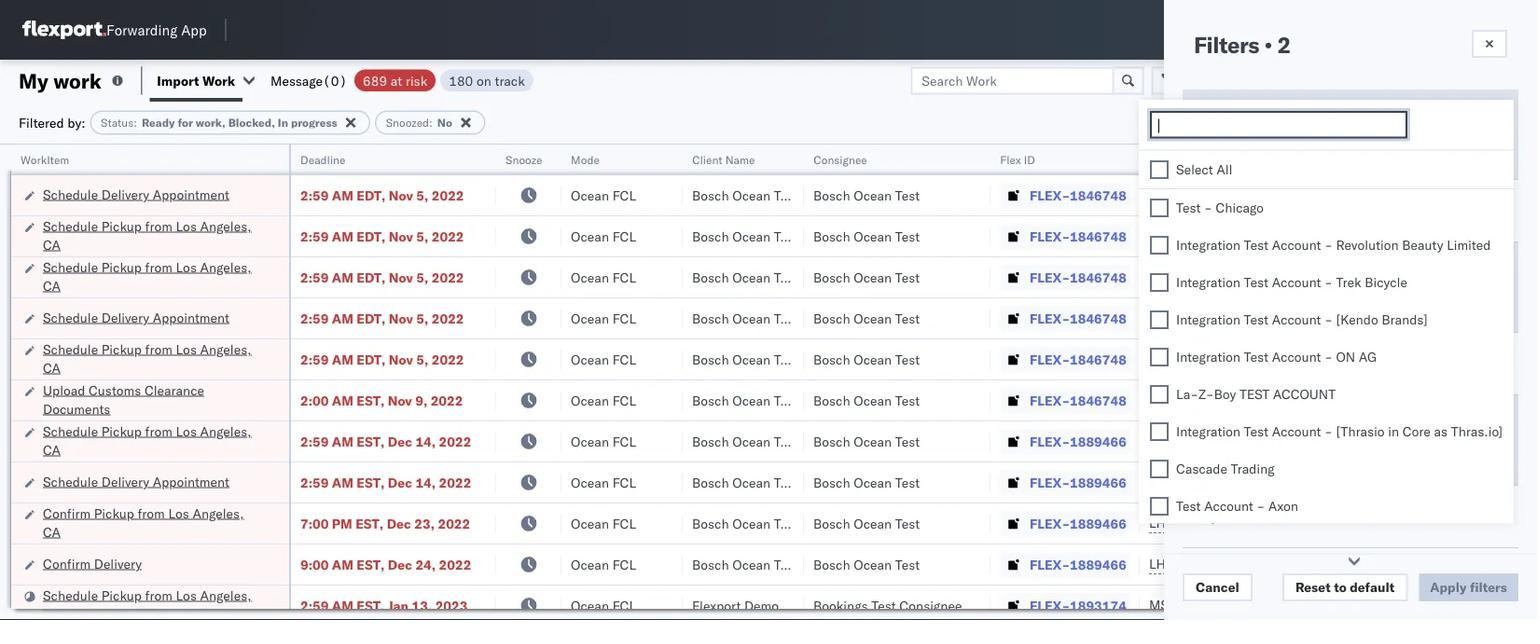 Task type: vqa. For each thing, say whether or not it's contained in the screenshot.
Location to the bottom
no



Task type: describe. For each thing, give the bounding box(es) containing it.
5 flex- from the top
[[1030, 351, 1070, 368]]

5 ocean fcl from the top
[[571, 351, 636, 368]]

1 appointment from the top
[[153, 186, 229, 202]]

•
[[1265, 31, 1272, 59]]

z-
[[1199, 386, 1214, 402]]

3 hlxu6269489, from the top
[[1248, 269, 1344, 285]]

angeles, for second schedule pickup from los angeles, ca button
[[200, 259, 251, 275]]

angeles, for confirm pickup from los angeles, ca button
[[193, 505, 244, 521]]

1 ceau7522281, hlxu6269489, hlxu8034992 from the top
[[1149, 187, 1439, 203]]

6 flex-1846748 from the top
[[1030, 392, 1127, 409]]

5 schedule from the top
[[43, 341, 98, 357]]

2
[[1277, 31, 1291, 59]]

1 schedule pickup from los angeles, ca button from the top
[[43, 217, 265, 256]]

8 ocean fcl from the top
[[571, 474, 636, 491]]

ceau7522281, hlxu6269489, hlxu8034992 for second schedule pickup from los angeles, ca button
[[1149, 269, 1439, 285]]

default
[[1350, 579, 1395, 596]]

lhuu7894563, for schedule delivery appointment
[[1149, 474, 1246, 490]]

1 vertical spatial mode
[[1194, 355, 1229, 372]]

14, for schedule pickup from los angeles, ca
[[416, 433, 436, 450]]

documents
[[43, 401, 110, 417]]

blocked,
[[228, 116, 275, 130]]

- for trek
[[1325, 274, 1333, 290]]

confirm pickup from los angeles, ca link
[[43, 504, 265, 542]]

2:59 am est, jan 13, 2023
[[300, 597, 468, 614]]

4 ca from the top
[[43, 442, 61, 458]]

5 2:59 am edt, nov 5, 2022 from the top
[[300, 351, 464, 368]]

work
[[53, 68, 102, 93]]

gaura for 2nd schedule delivery appointment link from the bottom
[[1504, 310, 1537, 326]]

test account - axon
[[1176, 498, 1299, 514]]

3
[[1215, 146, 1223, 162]]

7 am from the top
[[332, 433, 353, 450]]

cascade trading
[[1176, 460, 1275, 477]]

9 am from the top
[[332, 556, 353, 573]]

5 fcl from the top
[[613, 351, 636, 368]]

status for status
[[1194, 112, 1234, 128]]

ceau7522281, hlxu6269489, hlxu8034992 for 1st schedule pickup from los angeles, ca button from the top of the page
[[1149, 228, 1439, 244]]

resize handle column header for mbl/mawb numbers
[[1472, 145, 1494, 620]]

6 schedule from the top
[[43, 423, 98, 439]]

2 ca from the top
[[43, 278, 61, 294]]

boy
[[1214, 386, 1236, 402]]

delivery inside button
[[94, 556, 142, 572]]

delivery down workitem button
[[101, 186, 149, 202]]

0 horizontal spatial risk
[[406, 72, 427, 89]]

180
[[449, 72, 473, 89]]

est, for fifth schedule pickup from los angeles, ca button from the top of the page
[[357, 597, 385, 614]]

3 ca from the top
[[43, 360, 61, 376]]

3 test123456 from the top
[[1271, 269, 1349, 285]]

account
[[1273, 386, 1336, 402]]

1 flex-1846748 from the top
[[1030, 187, 1127, 203]]

9 flex- from the top
[[1030, 515, 1070, 532]]

schedule pickup from los angeles, ca link for second schedule pickup from los angeles, ca button
[[43, 258, 265, 295]]

cancel button
[[1183, 574, 1253, 602]]

5 2:59 from the top
[[300, 351, 329, 368]]

confirm delivery link
[[43, 555, 142, 573]]

3 appointment from the top
[[153, 473, 229, 490]]

est, for upload customs clearance documents button at the left of page
[[357, 392, 385, 409]]

action
[[1473, 72, 1514, 89]]

- for revolution
[[1325, 236, 1333, 253]]

lhuu7894563, for schedule pickup from los angeles, ca
[[1149, 433, 1246, 449]]

integration test account - [thrasio in core as thras.io]
[[1176, 423, 1503, 439]]

account for on
[[1272, 348, 1321, 365]]

1 1846748 from the top
[[1070, 187, 1127, 203]]

schedule pickup from los angeles, ca link for fifth schedule pickup from los angeles, ca button from the top of the page
[[43, 586, 265, 620]]

id
[[1024, 153, 1035, 167]]

work
[[203, 72, 235, 89]]

1 horizontal spatial risk
[[1212, 202, 1235, 219]]

2 fcl from the top
[[613, 228, 636, 244]]

4 hlxu6269489, from the top
[[1248, 310, 1344, 326]]

689 at risk
[[363, 72, 427, 89]]

7 ocean fcl from the top
[[571, 433, 636, 450]]

container numbers button
[[1140, 141, 1243, 174]]

6 ca from the top
[[43, 606, 61, 620]]

ca inside confirm pickup from los angeles, ca
[[43, 524, 61, 540]]

confirm for confirm delivery
[[43, 556, 91, 572]]

2 schedule delivery appointment link from the top
[[43, 308, 229, 327]]

mbl/mawb
[[1271, 153, 1335, 167]]

integration for integration test account - [thrasio in core as thras.io]
[[1176, 423, 1241, 439]]

consignee button
[[804, 148, 972, 167]]

chicago
[[1216, 199, 1264, 215]]

10 fcl from the top
[[613, 556, 636, 573]]

1 ca from the top
[[43, 236, 61, 253]]

3 fcl from the top
[[613, 269, 636, 285]]

1 hlxu8034992 from the top
[[1347, 187, 1439, 203]]

flex-1889466 for confirm pickup from los angeles, ca
[[1030, 515, 1127, 532]]

to
[[1334, 579, 1347, 596]]

1 test123456 from the top
[[1271, 187, 1349, 203]]

work,
[[196, 116, 225, 130]]

2:59 am est, dec 14, 2022 for schedule delivery appointment
[[300, 474, 471, 491]]

integration test account - [kendo brands]
[[1176, 311, 1428, 327]]

batch action
[[1433, 72, 1514, 89]]

9:00 am est, dec 24, 2022
[[300, 556, 471, 573]]

snoozed : no
[[386, 116, 452, 130]]

exception
[[1246, 72, 1307, 89]]

7 schedule from the top
[[43, 473, 98, 490]]

10 flex- from the top
[[1030, 556, 1070, 573]]

resize handle column header for workitem
[[267, 145, 289, 620]]

6 fcl from the top
[[613, 392, 636, 409]]

5, for 3rd schedule pickup from los angeles, ca button from the bottom of the page's schedule pickup from los angeles, ca link
[[416, 351, 428, 368]]

6 hlxu8034992 from the top
[[1347, 392, 1439, 408]]

1 am from the top
[[332, 187, 353, 203]]

6 ocean fcl from the top
[[571, 392, 636, 409]]

5 test123456 from the top
[[1271, 351, 1349, 368]]

3 2:59 from the top
[[300, 269, 329, 285]]

est, up the 2:59 am est, jan 13, 2023
[[357, 556, 385, 573]]

- for [thrasio
[[1325, 423, 1333, 439]]

resize handle column header for mode
[[660, 145, 683, 620]]

edt, for second schedule pickup from los angeles, ca button
[[357, 269, 386, 285]]

5 hlxu8034992 from the top
[[1347, 351, 1439, 367]]

integration test account - trek bicycle
[[1176, 274, 1408, 290]]

[thrasio
[[1336, 423, 1385, 439]]

flexport. image
[[22, 21, 106, 39]]

confirm for confirm pickup from los angeles, ca
[[43, 505, 91, 521]]

angeles, for fifth schedule pickup from los angeles, ca button from the top of the page
[[200, 587, 251, 604]]

dec for confirm pickup from los angeles, ca
[[387, 515, 411, 532]]

13,
[[412, 597, 432, 614]]

name inside button
[[725, 153, 755, 167]]

3 flex- from the top
[[1030, 269, 1070, 285]]

2 schedule from the top
[[43, 218, 98, 234]]

core
[[1403, 423, 1431, 439]]

flex-1893174
[[1030, 597, 1127, 614]]

reset to default button
[[1283, 574, 1408, 602]]

6 test123456 from the top
[[1271, 392, 1349, 409]]

est, for second schedule pickup from los angeles, ca button from the bottom
[[357, 433, 385, 450]]

bicycle
[[1365, 274, 1408, 290]]

2:00 am est, nov 9, 2022
[[300, 392, 463, 409]]

lhuu7894563, uetu5238478 for schedule delivery appointment
[[1149, 474, 1340, 490]]

Search Work text field
[[911, 67, 1114, 95]]

2 hlxu8034992 from the top
[[1347, 228, 1439, 244]]

angeles, for 1st schedule pickup from los angeles, ca button from the top of the page
[[200, 218, 251, 234]]

forwarding app
[[106, 21, 207, 39]]

integration for integration test account - on ag
[[1176, 348, 1241, 365]]

account for revolution
[[1272, 236, 1321, 253]]

port
[[1261, 508, 1288, 525]]

3 ocean fcl from the top
[[571, 269, 636, 285]]

snooze
[[506, 153, 542, 167]]

schedule pickup from los angeles, ca link for 1st schedule pickup from los angeles, ca button from the top of the page
[[43, 217, 265, 254]]

lhuu7894563, uetu5238478 for confirm pickup from los angeles, ca
[[1149, 515, 1340, 531]]

3 button
[[1194, 140, 1507, 168]]

mbl/mawb numbers
[[1271, 153, 1385, 167]]

4 ceau7522281, hlxu6269489, hlxu8034992 from the top
[[1149, 310, 1439, 326]]

schedule pickup from los angeles, ca for 3rd schedule pickup from los angeles, ca button from the bottom of the page
[[43, 341, 251, 376]]

account for [thrasio
[[1272, 423, 1321, 439]]

10 ocean fcl from the top
[[571, 556, 636, 573]]

los inside confirm pickup from los angeles, ca
[[168, 505, 189, 521]]

3 resize handle column header from the left
[[539, 145, 562, 620]]

- for [kendo
[[1325, 311, 1333, 327]]

schedule pickup from los angeles, ca for 1st schedule pickup from los angeles, ca button from the top of the page
[[43, 218, 251, 253]]

batch action button
[[1405, 67, 1527, 95]]

file exception
[[1220, 72, 1307, 89]]

message (0)
[[271, 72, 347, 89]]

2 gaura from the top
[[1504, 228, 1537, 244]]

thras.io]
[[1451, 423, 1503, 439]]

4 hlxu8034992 from the top
[[1347, 310, 1439, 326]]

filters
[[1194, 31, 1259, 59]]

4 abcdefg78456546 from the top
[[1271, 556, 1396, 573]]

filtered by:
[[19, 114, 85, 131]]

filters • 2
[[1194, 31, 1291, 59]]

1846748 for 1st schedule pickup from los angeles, ca button from the top of the page
[[1070, 228, 1127, 244]]

1889466 for schedule pickup from los angeles, ca
[[1070, 433, 1127, 450]]

deadline
[[300, 153, 346, 167]]

bookings test consignee
[[813, 597, 962, 614]]

5 hlxu6269489, from the top
[[1248, 351, 1344, 367]]

4 5, from the top
[[416, 310, 428, 326]]

6 hlxu6269489, from the top
[[1248, 392, 1344, 408]]

list box containing select all
[[1139, 151, 1514, 620]]

uetu5238478 for confirm pickup from los angeles, ca
[[1249, 515, 1340, 531]]

- left axon
[[1257, 498, 1265, 514]]

integration for integration test account - revolution beauty limited
[[1176, 236, 1241, 253]]

status : ready for work, blocked, in progress
[[101, 116, 337, 130]]

dec for schedule delivery appointment
[[388, 474, 412, 491]]

11 ocean fcl from the top
[[571, 597, 636, 614]]

2 am from the top
[[332, 228, 353, 244]]

account for trek
[[1272, 274, 1321, 290]]

angeles, for 3rd schedule pickup from los angeles, ca button from the bottom of the page
[[200, 341, 251, 357]]

1 horizontal spatial client name
[[1194, 418, 1271, 434]]

4 fcl from the top
[[613, 310, 636, 326]]

4 test123456 from the top
[[1271, 310, 1349, 326]]

1 horizontal spatial name
[[1235, 418, 1271, 434]]

3 schedule from the top
[[43, 259, 98, 275]]

9,
[[415, 392, 427, 409]]

1 2:59 am edt, nov 5, 2022 from the top
[[300, 187, 464, 203]]

1846748 for second schedule pickup from los angeles, ca button
[[1070, 269, 1127, 285]]

1 fcl from the top
[[613, 187, 636, 203]]

on
[[1336, 348, 1356, 365]]

no button
[[1194, 293, 1507, 321]]

flex-1889466 for schedule delivery appointment
[[1030, 474, 1127, 491]]

consignee inside button
[[813, 153, 867, 167]]

4 2:59 from the top
[[300, 310, 329, 326]]

abcdefg78456546 for schedule pickup from los angeles, ca
[[1271, 433, 1396, 450]]

brands]
[[1382, 311, 1428, 327]]

upload customs clearance documents button
[[43, 381, 265, 420]]

5 schedule pickup from los angeles, ca button from the top
[[43, 586, 265, 620]]

180 on track
[[449, 72, 525, 89]]

resize handle column header for client name
[[782, 145, 804, 620]]

reset
[[1296, 579, 1331, 596]]

6 ceau7522281, from the top
[[1149, 392, 1245, 408]]

[kendo
[[1336, 311, 1379, 327]]

upload customs clearance documents
[[43, 382, 204, 417]]

23,
[[414, 515, 435, 532]]

2 ocean fcl from the top
[[571, 228, 636, 244]]

1 ocean fcl from the top
[[571, 187, 636, 203]]

test - chicago
[[1176, 199, 1264, 215]]

8 schedule from the top
[[43, 587, 98, 604]]

for
[[178, 116, 193, 130]]

confirm pickup from los angeles, ca
[[43, 505, 244, 540]]

as
[[1434, 423, 1448, 439]]

select all
[[1176, 161, 1233, 177]]

lhuu7894563, for confirm pickup from los angeles, ca
[[1149, 515, 1246, 531]]

la-z-boy test account
[[1176, 386, 1336, 402]]

actions
[[1481, 153, 1520, 167]]

schedule pickup from los angeles, ca for fifth schedule pickup from los angeles, ca button from the top of the page
[[43, 587, 251, 620]]

mode inside mode 'button'
[[571, 153, 600, 167]]

flexport demo consignee
[[692, 597, 845, 614]]

container numbers
[[1149, 145, 1199, 174]]

account down cascade trading
[[1204, 498, 1254, 514]]

4 flex-1846748 from the top
[[1030, 310, 1127, 326]]

my work
[[19, 68, 102, 93]]

6 2:59 from the top
[[300, 433, 329, 450]]

3 hlxu8034992 from the top
[[1347, 269, 1439, 285]]

import
[[157, 72, 199, 89]]

mbl/mawb numbers button
[[1261, 148, 1476, 167]]

3 schedule pickup from los angeles, ca button from the top
[[43, 340, 265, 379]]

3 ceau7522281, from the top
[[1149, 269, 1245, 285]]

integration for integration test account - [kendo brands]
[[1176, 311, 1241, 327]]

4 ceau7522281, from the top
[[1149, 310, 1245, 326]]

batch
[[1433, 72, 1470, 89]]

forwarding app link
[[22, 21, 207, 39]]

numbers for container numbers
[[1149, 160, 1195, 174]]

4 ocean fcl from the top
[[571, 310, 636, 326]]

1846748 for 3rd schedule pickup from los angeles, ca button from the bottom of the page
[[1070, 351, 1127, 368]]

client name inside button
[[692, 153, 755, 167]]

maeu9736123
[[1271, 597, 1365, 614]]

8 am from the top
[[332, 474, 353, 491]]

3 flex-1846748 from the top
[[1030, 269, 1127, 285]]



Task type: locate. For each thing, give the bounding box(es) containing it.
mode right snooze
[[571, 153, 600, 167]]

lhuu7894563, uetu5238478 up the trading
[[1149, 433, 1340, 449]]

lhuu7894563, up cancel
[[1149, 556, 1246, 572]]

1 vertical spatial confirm
[[43, 556, 91, 572]]

risk right at at the left of page
[[406, 72, 427, 89]]

7:00
[[300, 515, 329, 532]]

schedule delivery appointment button up confirm pickup from los angeles, ca
[[43, 472, 229, 493]]

flex-1846748
[[1030, 187, 1127, 203], [1030, 228, 1127, 244], [1030, 269, 1127, 285], [1030, 310, 1127, 326], [1030, 351, 1127, 368], [1030, 392, 1127, 409]]

confirm
[[43, 505, 91, 521], [43, 556, 91, 572]]

1846748 for upload customs clearance documents button at the left of page
[[1070, 392, 1127, 409]]

operat
[[1504, 153, 1537, 167]]

5 integration from the top
[[1176, 423, 1241, 439]]

- left [thrasio
[[1325, 423, 1333, 439]]

flex-1889466
[[1030, 433, 1127, 450], [1030, 474, 1127, 491], [1030, 515, 1127, 532], [1030, 556, 1127, 573]]

gaura for 3rd schedule delivery appointment link from the bottom
[[1504, 187, 1537, 203]]

hlxu8034992
[[1347, 187, 1439, 203], [1347, 228, 1439, 244], [1347, 269, 1439, 285], [1347, 310, 1439, 326], [1347, 351, 1439, 367], [1347, 392, 1439, 408]]

customs
[[89, 382, 141, 398]]

msdu7304509
[[1149, 597, 1244, 613]]

14, up 23,
[[416, 474, 436, 491]]

4 1889466 from the top
[[1070, 556, 1127, 573]]

1 vertical spatial schedule delivery appointment button
[[43, 308, 229, 329]]

delivery up confirm pickup from los angeles, ca
[[101, 473, 149, 490]]

1 vertical spatial snoozed
[[1194, 265, 1247, 281]]

- for on
[[1325, 348, 1333, 365]]

axon
[[1269, 498, 1299, 514]]

5 flex-1846748 from the top
[[1030, 351, 1127, 368]]

3 schedule pickup from los angeles, ca link from the top
[[43, 340, 265, 377]]

confirm up confirm delivery
[[43, 505, 91, 521]]

dec up 7:00 pm est, dec 23, 2022
[[388, 474, 412, 491]]

schedule delivery appointment button down workitem button
[[43, 185, 229, 206]]

abcdefg78456546 up to
[[1271, 556, 1396, 573]]

- left trek
[[1325, 274, 1333, 290]]

client name button
[[683, 148, 785, 167]]

lhuu7894563, uetu5238478 for schedule pickup from los angeles, ca
[[1149, 433, 1340, 449]]

account down account in the right bottom of the page
[[1272, 423, 1321, 439]]

6 am from the top
[[332, 392, 353, 409]]

resize handle column header for container numbers
[[1239, 145, 1261, 620]]

1 horizontal spatial snoozed
[[1194, 265, 1247, 281]]

delivery
[[101, 186, 149, 202], [101, 309, 149, 326], [101, 473, 149, 490], [94, 556, 142, 572]]

schedule delivery appointment link up confirm pickup from los angeles, ca
[[43, 472, 229, 491]]

integration for integration test account - trek bicycle
[[1176, 274, 1241, 290]]

2 appointment from the top
[[153, 309, 229, 326]]

5 edt, from the top
[[357, 351, 386, 368]]

None checkbox
[[1150, 160, 1169, 179], [1150, 198, 1169, 217], [1150, 236, 1169, 254], [1150, 385, 1169, 403], [1150, 422, 1169, 441], [1150, 459, 1169, 478], [1150, 160, 1169, 179], [1150, 198, 1169, 217], [1150, 236, 1169, 254], [1150, 385, 1169, 403], [1150, 422, 1169, 441], [1150, 459, 1169, 478]]

2 : from the left
[[429, 116, 433, 130]]

1 horizontal spatial mode
[[1194, 355, 1229, 372]]

0 horizontal spatial :
[[134, 116, 137, 130]]

- left '[kendo' at bottom
[[1325, 311, 1333, 327]]

account up integration test account - trek bicycle
[[1272, 236, 1321, 253]]

schedule
[[43, 186, 98, 202], [43, 218, 98, 234], [43, 259, 98, 275], [43, 309, 98, 326], [43, 341, 98, 357], [43, 423, 98, 439], [43, 473, 98, 490], [43, 587, 98, 604]]

lhuu7894563, down the "test account - axon"
[[1149, 515, 1246, 531]]

ceau7522281, hlxu6269489, hlxu8034992 up integration test account - trek bicycle
[[1149, 228, 1439, 244]]

schedule delivery appointment
[[43, 186, 229, 202], [43, 309, 229, 326], [43, 473, 229, 490]]

1 vertical spatial 2:59 am est, dec 14, 2022
[[300, 474, 471, 491]]

delivery up customs
[[101, 309, 149, 326]]

uetu5238478 up axon
[[1249, 474, 1340, 490]]

4 flex-1889466 from the top
[[1030, 556, 1127, 573]]

abcdefg78456546 down account in the right bottom of the page
[[1271, 433, 1396, 450]]

schedule pickup from los angeles, ca link for second schedule pickup from los angeles, ca button from the bottom
[[43, 422, 265, 459]]

numbers for mbl/mawb numbers
[[1338, 153, 1385, 167]]

14, down the 9,
[[416, 433, 436, 450]]

ca
[[43, 236, 61, 253], [43, 278, 61, 294], [43, 360, 61, 376], [43, 442, 61, 458], [43, 524, 61, 540], [43, 606, 61, 620]]

pm
[[332, 515, 352, 532]]

5 am from the top
[[332, 351, 353, 368]]

1 2:59 am est, dec 14, 2022 from the top
[[300, 433, 471, 450]]

filtered
[[19, 114, 64, 131]]

uetu5238478
[[1249, 433, 1340, 449], [1249, 474, 1340, 490], [1249, 515, 1340, 531], [1249, 556, 1340, 572]]

dec left 24,
[[388, 556, 412, 573]]

1 vertical spatial schedule delivery appointment link
[[43, 308, 229, 327]]

4 lhuu7894563, uetu5238478 from the top
[[1149, 556, 1340, 572]]

abcdefg78456546 for confirm pickup from los angeles, ca
[[1271, 515, 1396, 532]]

hlxu8034992 up in
[[1347, 392, 1439, 408]]

1 edt, from the top
[[357, 187, 386, 203]]

schedule delivery appointment up confirm pickup from los angeles, ca
[[43, 473, 229, 490]]

0 vertical spatial schedule delivery appointment link
[[43, 185, 229, 204]]

ceau7522281, hlxu6269489, hlxu8034992 for 3rd schedule pickup from los angeles, ca button from the bottom of the page
[[1149, 351, 1439, 367]]

flex id
[[1000, 153, 1035, 167]]

1 vertical spatial risk
[[1212, 202, 1235, 219]]

edt, for 3rd schedule pickup from los angeles, ca button from the bottom of the page
[[357, 351, 386, 368]]

1 vertical spatial client name
[[1194, 418, 1271, 434]]

2 abcdefg78456546 from the top
[[1271, 474, 1396, 491]]

0 vertical spatial confirm
[[43, 505, 91, 521]]

resize handle column header for flex id
[[1118, 145, 1140, 620]]

select
[[1176, 161, 1213, 177]]

1 2:59 from the top
[[300, 187, 329, 203]]

all
[[1217, 161, 1233, 177]]

9 ocean fcl from the top
[[571, 515, 636, 532]]

1889466 for schedule delivery appointment
[[1070, 474, 1127, 491]]

integration test account - revolution beauty limited
[[1176, 236, 1491, 253]]

schedule delivery appointment down workitem button
[[43, 186, 229, 202]]

schedule pickup from los angeles, ca for second schedule pickup from los angeles, ca button
[[43, 259, 251, 294]]

angeles, inside confirm pickup from los angeles, ca
[[193, 505, 244, 521]]

from inside confirm pickup from los angeles, ca
[[138, 505, 165, 521]]

hlxu6269489, up integration test account - trek bicycle
[[1248, 228, 1344, 244]]

list box
[[1139, 151, 1514, 620]]

5 ceau7522281, from the top
[[1149, 351, 1245, 367]]

- left on
[[1325, 348, 1333, 365]]

9 fcl from the top
[[613, 515, 636, 532]]

dec left 23,
[[387, 515, 411, 532]]

3 lhuu7894563, uetu5238478 from the top
[[1149, 515, 1340, 531]]

departure port
[[1194, 508, 1288, 525]]

hlxu6269489, up account in the right bottom of the page
[[1248, 351, 1344, 367]]

1 horizontal spatial status
[[1194, 112, 1234, 128]]

trek
[[1336, 274, 1362, 290]]

test123456 down mbl/mawb in the top right of the page
[[1271, 187, 1349, 203]]

1 horizontal spatial no
[[1215, 299, 1232, 315]]

ceau7522281, hlxu6269489, hlxu8034992 for upload customs clearance documents button at the left of page
[[1149, 392, 1439, 408]]

appointment up clearance
[[153, 309, 229, 326]]

numbers
[[1338, 153, 1385, 167], [1149, 160, 1195, 174]]

0 vertical spatial client
[[692, 153, 722, 167]]

0 horizontal spatial name
[[725, 153, 755, 167]]

0 vertical spatial appointment
[[153, 186, 229, 202]]

5 schedule pickup from los angeles, ca from the top
[[43, 587, 251, 620]]

1 horizontal spatial numbers
[[1338, 153, 1385, 167]]

2 vertical spatial appointment
[[153, 473, 229, 490]]

3 ceau7522281, hlxu6269489, hlxu8034992 from the top
[[1149, 269, 1439, 285]]

lhuu7894563, uetu5238478 up cancel
[[1149, 556, 1340, 572]]

no inside button
[[1215, 299, 1232, 315]]

workitem button
[[11, 148, 271, 167]]

1 schedule delivery appointment from the top
[[43, 186, 229, 202]]

3 schedule pickup from los angeles, ca from the top
[[43, 341, 251, 376]]

import work
[[157, 72, 235, 89]]

snoozed for snoozed : no
[[386, 116, 429, 130]]

uetu5238478 down account in the right bottom of the page
[[1249, 433, 1340, 449]]

confirm delivery
[[43, 556, 142, 572]]

1 vertical spatial appointment
[[153, 309, 229, 326]]

lhuu7894563, uetu5238478 up the "test account - axon"
[[1149, 474, 1340, 490]]

0 vertical spatial 14,
[[416, 433, 436, 450]]

1 1889466 from the top
[[1070, 433, 1127, 450]]

: up deadline button
[[429, 116, 433, 130]]

client inside button
[[692, 153, 722, 167]]

0 vertical spatial mode
[[571, 153, 600, 167]]

snoozed up deadline button
[[386, 116, 429, 130]]

lhuu7894563, up the cascade
[[1149, 433, 1246, 449]]

status up 3
[[1194, 112, 1234, 128]]

2:59 am est, dec 14, 2022 for schedule pickup from los angeles, ca
[[300, 433, 471, 450]]

0 vertical spatial gaura
[[1504, 187, 1537, 203]]

snoozed
[[386, 116, 429, 130], [1194, 265, 1247, 281]]

flex-1889466 for schedule pickup from los angeles, ca
[[1030, 433, 1127, 450]]

status
[[1194, 112, 1234, 128], [101, 116, 134, 130]]

schedule delivery appointment up customs
[[43, 309, 229, 326]]

cancel
[[1196, 579, 1240, 596]]

edt, for 1st schedule pickup from los angeles, ca button from the top of the page
[[357, 228, 386, 244]]

demo
[[744, 597, 779, 614]]

account down integration test account - [kendo brands]
[[1272, 348, 1321, 365]]

flex id button
[[991, 148, 1121, 167]]

1 schedule delivery appointment button from the top
[[43, 185, 229, 206]]

4 schedule pickup from los angeles, ca from the top
[[43, 423, 251, 458]]

: for snoozed
[[429, 116, 433, 130]]

hlxu6269489, up integration test account - [kendo brands]
[[1248, 269, 1344, 285]]

- left chicago
[[1204, 199, 1213, 215]]

2:59 am est, dec 14, 2022 up 7:00 pm est, dec 23, 2022
[[300, 474, 471, 491]]

5 ca from the top
[[43, 524, 61, 540]]

0 vertical spatial name
[[725, 153, 755, 167]]

dec down 2:00 am est, nov 9, 2022
[[388, 433, 412, 450]]

5 ceau7522281, hlxu6269489, hlxu8034992 from the top
[[1149, 351, 1439, 367]]

6 ceau7522281, hlxu6269489, hlxu8034992 from the top
[[1149, 392, 1439, 408]]

from
[[145, 218, 172, 234], [145, 259, 172, 275], [145, 341, 172, 357], [145, 423, 172, 439], [138, 505, 165, 521], [145, 587, 172, 604]]

2 1846748 from the top
[[1070, 228, 1127, 244]]

0 vertical spatial schedule delivery appointment
[[43, 186, 229, 202]]

2 flex-1846748 from the top
[[1030, 228, 1127, 244]]

angeles, for second schedule pickup from los angeles, ca button from the bottom
[[200, 423, 251, 439]]

snoozed for snoozed
[[1194, 265, 1247, 281]]

confirm delivery button
[[43, 555, 142, 575]]

dec for schedule pickup from los angeles, ca
[[388, 433, 412, 450]]

confirm inside confirm delivery link
[[43, 556, 91, 572]]

hlxu8034992 down mbl/mawb numbers button
[[1347, 187, 1439, 203]]

abcdefg78456546
[[1271, 433, 1396, 450], [1271, 474, 1396, 491], [1271, 515, 1396, 532], [1271, 556, 1396, 573]]

5, for schedule pickup from los angeles, ca link related to second schedule pickup from los angeles, ca button
[[416, 269, 428, 285]]

0 horizontal spatial mode
[[571, 153, 600, 167]]

5 1846748 from the top
[[1070, 351, 1127, 368]]

hlxu8034992 down revolution
[[1347, 269, 1439, 285]]

3 edt, from the top
[[357, 269, 386, 285]]

test123456 up account in the right bottom of the page
[[1271, 351, 1349, 368]]

in
[[278, 116, 288, 130]]

1 ceau7522281, from the top
[[1149, 187, 1245, 203]]

10 am from the top
[[332, 597, 353, 614]]

2 schedule pickup from los angeles, ca button from the top
[[43, 258, 265, 297]]

resize handle column header for consignee
[[968, 145, 991, 620]]

1 vertical spatial name
[[1235, 418, 1271, 434]]

ceau7522281, hlxu6269489, hlxu8034992 up integration test account - [kendo brands]
[[1149, 269, 1439, 285]]

0 horizontal spatial numbers
[[1149, 160, 1195, 174]]

1 vertical spatial gaura
[[1504, 228, 1537, 244]]

2:59 am edt, nov 5, 2022
[[300, 187, 464, 203], [300, 228, 464, 244], [300, 269, 464, 285], [300, 310, 464, 326], [300, 351, 464, 368]]

no down integration test account - trek bicycle
[[1215, 299, 1232, 315]]

1 vertical spatial omka
[[1504, 515, 1537, 532]]

1 lhuu7894563, uetu5238478 from the top
[[1149, 433, 1340, 449]]

0 vertical spatial schedule delivery appointment button
[[43, 185, 229, 206]]

test123456 up integration test account - [thrasio in core as thras.io]
[[1271, 392, 1349, 409]]

status for status : ready for work, blocked, in progress
[[101, 116, 134, 130]]

2 confirm from the top
[[43, 556, 91, 572]]

limited
[[1447, 236, 1491, 253]]

ceau7522281,
[[1149, 187, 1245, 203], [1149, 228, 1245, 244], [1149, 269, 1245, 285], [1149, 310, 1245, 326], [1149, 351, 1245, 367], [1149, 392, 1245, 408]]

account for [kendo
[[1272, 311, 1321, 327]]

test123456
[[1271, 187, 1349, 203], [1271, 228, 1349, 244], [1271, 269, 1349, 285], [1271, 310, 1349, 326], [1271, 351, 1349, 368], [1271, 392, 1349, 409]]

0 horizontal spatial no
[[437, 116, 452, 130]]

2:00
[[300, 392, 329, 409]]

schedule pickup from los angeles, ca link
[[43, 217, 265, 254], [43, 258, 265, 295], [43, 340, 265, 377], [43, 422, 265, 459], [43, 586, 265, 620]]

integration
[[1176, 236, 1241, 253], [1176, 274, 1241, 290], [1176, 311, 1241, 327], [1176, 348, 1241, 365], [1176, 423, 1241, 439]]

confirm down confirm pickup from los angeles, ca
[[43, 556, 91, 572]]

ceau7522281, hlxu6269489, hlxu8034992 down integration test account - trek bicycle
[[1149, 310, 1439, 326]]

None text field
[[1157, 118, 1406, 134]]

abcdefg78456546 down axon
[[1271, 515, 1396, 532]]

3 2:59 am edt, nov 5, 2022 from the top
[[300, 269, 464, 285]]

at
[[1194, 202, 1208, 219]]

ceau7522281, hlxu6269489, hlxu8034992 up account in the right bottom of the page
[[1149, 351, 1439, 367]]

1 schedule from the top
[[43, 186, 98, 202]]

3 schedule delivery appointment button from the top
[[43, 472, 229, 493]]

schedule delivery appointment button up customs
[[43, 308, 229, 329]]

3 lhuu7894563, from the top
[[1149, 515, 1246, 531]]

container
[[1149, 145, 1199, 159]]

Search Shipments (/) text field
[[1180, 16, 1360, 44]]

1 lhuu7894563, from the top
[[1149, 433, 1246, 449]]

1 5, from the top
[[416, 187, 428, 203]]

1 14, from the top
[[416, 433, 436, 450]]

0 vertical spatial risk
[[406, 72, 427, 89]]

2 vertical spatial schedule delivery appointment link
[[43, 472, 229, 491]]

1 schedule delivery appointment link from the top
[[43, 185, 229, 204]]

numbers right mbl/mawb in the top right of the page
[[1338, 153, 1385, 167]]

2 lhuu7894563, from the top
[[1149, 474, 1246, 490]]

est, right pm
[[356, 515, 384, 532]]

6 flex- from the top
[[1030, 392, 1070, 409]]

delivery down confirm pickup from los angeles, ca
[[94, 556, 142, 572]]

uetu5238478 for schedule pickup from los angeles, ca
[[1249, 433, 1340, 449]]

4 flex- from the top
[[1030, 310, 1070, 326]]

reset to default
[[1296, 579, 1395, 596]]

integration test account - on ag
[[1176, 348, 1377, 365]]

schedule pickup from los angeles, ca link for 3rd schedule pickup from los angeles, ca button from the bottom of the page
[[43, 340, 265, 377]]

name
[[725, 153, 755, 167], [1235, 418, 1271, 434]]

hlxu6269489, down integration test account - on ag
[[1248, 392, 1344, 408]]

1 flex-1889466 from the top
[[1030, 433, 1127, 450]]

1 horizontal spatial client
[[1194, 418, 1232, 434]]

flexport
[[692, 597, 741, 614]]

5, for schedule pickup from los angeles, ca link corresponding to 1st schedule pickup from los angeles, ca button from the top of the page
[[416, 228, 428, 244]]

2 vertical spatial schedule delivery appointment button
[[43, 472, 229, 493]]

2 flex- from the top
[[1030, 228, 1070, 244]]

fcl
[[613, 187, 636, 203], [613, 228, 636, 244], [613, 269, 636, 285], [613, 310, 636, 326], [613, 351, 636, 368], [613, 392, 636, 409], [613, 433, 636, 450], [613, 474, 636, 491], [613, 515, 636, 532], [613, 556, 636, 573], [613, 597, 636, 614]]

est, up 7:00 pm est, dec 23, 2022
[[357, 474, 385, 491]]

hlxu8034992 down bicycle
[[1347, 310, 1439, 326]]

abcdefg78456546 down integration test account - [thrasio in core as thras.io]
[[1271, 474, 1396, 491]]

test123456 down integration test account - revolution beauty limited
[[1271, 269, 1349, 285]]

2022
[[432, 187, 464, 203], [432, 228, 464, 244], [432, 269, 464, 285], [432, 310, 464, 326], [432, 351, 464, 368], [431, 392, 463, 409], [439, 433, 471, 450], [439, 474, 471, 491], [438, 515, 470, 532], [439, 556, 471, 573]]

uetu5238478 for schedule delivery appointment
[[1249, 474, 1340, 490]]

uetu5238478 up reset
[[1249, 556, 1340, 572]]

pickup inside confirm pickup from los angeles, ca
[[94, 505, 134, 521]]

14, for schedule delivery appointment
[[416, 474, 436, 491]]

1 hlxu6269489, from the top
[[1248, 187, 1344, 203]]

1889466 for confirm pickup from los angeles, ca
[[1070, 515, 1127, 532]]

lhuu7894563, uetu5238478 down the "test account - axon"
[[1149, 515, 1340, 531]]

no down "180"
[[437, 116, 452, 130]]

ceau7522281, hlxu6269489, hlxu8034992 down mbl/mawb in the top right of the page
[[1149, 187, 1439, 203]]

omka for lhuu7894563, uetu5238478
[[1504, 515, 1537, 532]]

hlxu6269489, down integration test account - trek bicycle
[[1248, 310, 1344, 326]]

clearance
[[144, 382, 204, 398]]

hlxu8034992 down brands]
[[1347, 351, 1439, 367]]

consignee for bookings test consignee
[[900, 597, 962, 614]]

0 horizontal spatial client name
[[692, 153, 755, 167]]

est, down 2:00 am est, nov 9, 2022
[[357, 433, 385, 450]]

abcdefg78456546 for schedule delivery appointment
[[1271, 474, 1396, 491]]

2 5, from the top
[[416, 228, 428, 244]]

appointment up confirm pickup from los angeles, ca link
[[153, 473, 229, 490]]

account down integration test account - trek bicycle
[[1272, 311, 1321, 327]]

8 2:59 from the top
[[300, 597, 329, 614]]

1 vertical spatial 14,
[[416, 474, 436, 491]]

2:59 am est, dec 14, 2022 down 2:00 am est, nov 9, 2022
[[300, 433, 471, 450]]

2 vertical spatial gaura
[[1504, 310, 1537, 326]]

est, left jan
[[357, 597, 385, 614]]

la-
[[1176, 386, 1199, 402]]

0 vertical spatial no
[[437, 116, 452, 130]]

1 horizontal spatial :
[[429, 116, 433, 130]]

account up integration test account - [kendo brands]
[[1272, 274, 1321, 290]]

0 horizontal spatial snoozed
[[386, 116, 429, 130]]

dec
[[388, 433, 412, 450], [388, 474, 412, 491], [387, 515, 411, 532], [388, 556, 412, 573]]

2 schedule delivery appointment button from the top
[[43, 308, 229, 329]]

4 1846748 from the top
[[1070, 310, 1127, 326]]

0 vertical spatial omka
[[1504, 269, 1537, 285]]

ceau7522281, hlxu6269489, hlxu8034992 down integration test account - on ag
[[1149, 392, 1439, 408]]

7 fcl from the top
[[613, 433, 636, 450]]

7:00 pm est, dec 23, 2022
[[300, 515, 470, 532]]

account
[[1272, 236, 1321, 253], [1272, 274, 1321, 290], [1272, 311, 1321, 327], [1272, 348, 1321, 365], [1272, 423, 1321, 439], [1204, 498, 1254, 514]]

track
[[495, 72, 525, 89]]

2 vertical spatial schedule delivery appointment
[[43, 473, 229, 490]]

omka for ceau7522281, hlxu6269489, hlxu8034992
[[1504, 269, 1537, 285]]

schedule pickup from los angeles, ca for second schedule pickup from los angeles, ca button from the bottom
[[43, 423, 251, 458]]

numbers inside container numbers
[[1149, 160, 1195, 174]]

4 2:59 am edt, nov 5, 2022 from the top
[[300, 310, 464, 326]]

3 flex-1889466 from the top
[[1030, 515, 1127, 532]]

None checkbox
[[1150, 273, 1169, 292], [1150, 310, 1169, 329], [1150, 347, 1169, 366], [1150, 497, 1169, 515], [1150, 273, 1169, 292], [1150, 310, 1169, 329], [1150, 347, 1169, 366], [1150, 497, 1169, 515]]

3 schedule delivery appointment from the top
[[43, 473, 229, 490]]

file
[[1220, 72, 1242, 89]]

2 resize handle column header from the left
[[474, 145, 496, 620]]

client name
[[692, 153, 755, 167], [1194, 418, 1271, 434]]

3 gaura from the top
[[1504, 310, 1537, 326]]

risk right "at"
[[1212, 202, 1235, 219]]

10 resize handle column header from the left
[[1504, 145, 1526, 620]]

confirm inside confirm pickup from los angeles, ca
[[43, 505, 91, 521]]

message
[[271, 72, 323, 89]]

9:00
[[300, 556, 329, 573]]

uetu5238478 down axon
[[1249, 515, 1340, 531]]

by:
[[67, 114, 85, 131]]

test
[[774, 187, 799, 203], [895, 187, 920, 203], [1176, 199, 1201, 215], [774, 228, 799, 244], [895, 228, 920, 244], [1244, 236, 1269, 253], [774, 269, 799, 285], [895, 269, 920, 285], [1244, 274, 1269, 290], [774, 310, 799, 326], [895, 310, 920, 326], [1244, 311, 1269, 327], [1244, 348, 1269, 365], [774, 351, 799, 368], [895, 351, 920, 368], [774, 392, 799, 409], [895, 392, 920, 409], [1244, 423, 1269, 439], [774, 433, 799, 450], [895, 433, 920, 450], [774, 474, 799, 491], [895, 474, 920, 491], [1176, 498, 1201, 514], [774, 515, 799, 532], [895, 515, 920, 532], [774, 556, 799, 573], [895, 556, 920, 573], [871, 597, 896, 614]]

: left the ready
[[134, 116, 137, 130]]

0 vertical spatial snoozed
[[386, 116, 429, 130]]

4 lhuu7894563, from the top
[[1149, 556, 1246, 572]]

numbers down container
[[1149, 160, 1195, 174]]

resize handle column header for deadline
[[474, 145, 496, 620]]

1 vertical spatial client
[[1194, 418, 1232, 434]]

4 edt, from the top
[[357, 310, 386, 326]]

2 14, from the top
[[416, 474, 436, 491]]

nov
[[389, 187, 413, 203], [389, 228, 413, 244], [389, 269, 413, 285], [389, 310, 413, 326], [389, 351, 413, 368], [388, 392, 412, 409]]

2 schedule pickup from los angeles, ca from the top
[[43, 259, 251, 294]]

hlxu6269489, down mbl/mawb in the top right of the page
[[1248, 187, 1344, 203]]

test123456 up integration test account - trek bicycle
[[1271, 228, 1349, 244]]

resize handle column header
[[267, 145, 289, 620], [474, 145, 496, 620], [539, 145, 562, 620], [660, 145, 683, 620], [782, 145, 804, 620], [968, 145, 991, 620], [1118, 145, 1140, 620], [1239, 145, 1261, 620], [1472, 145, 1494, 620], [1504, 145, 1526, 620]]

3 uetu5238478 from the top
[[1249, 515, 1340, 531]]

hlxu8034992 up bicycle
[[1347, 228, 1439, 244]]

1 vertical spatial no
[[1215, 299, 1232, 315]]

est, left the 9,
[[357, 392, 385, 409]]

0 horizontal spatial client
[[692, 153, 722, 167]]

schedule pickup from los angeles, ca
[[43, 218, 251, 253], [43, 259, 251, 294], [43, 341, 251, 376], [43, 423, 251, 458], [43, 587, 251, 620]]

8 fcl from the top
[[613, 474, 636, 491]]

0 vertical spatial 2:59 am est, dec 14, 2022
[[300, 433, 471, 450]]

mode up 'z-'
[[1194, 355, 1229, 372]]

test123456 down integration test account - trek bicycle
[[1271, 310, 1349, 326]]

689
[[363, 72, 387, 89]]

consignee for flexport demo consignee
[[782, 597, 845, 614]]

5,
[[416, 187, 428, 203], [416, 228, 428, 244], [416, 269, 428, 285], [416, 310, 428, 326], [416, 351, 428, 368]]

upload customs clearance documents link
[[43, 381, 265, 418]]

4 am from the top
[[332, 310, 353, 326]]

0 horizontal spatial status
[[101, 116, 134, 130]]

appointment down workitem button
[[153, 186, 229, 202]]

schedule delivery appointment link down workitem button
[[43, 185, 229, 204]]

1 schedule pickup from los angeles, ca link from the top
[[43, 217, 265, 254]]

snoozed down at risk
[[1194, 265, 1247, 281]]

- left revolution
[[1325, 236, 1333, 253]]

0 vertical spatial client name
[[692, 153, 755, 167]]

status right by:
[[101, 116, 134, 130]]

pickup
[[101, 218, 142, 234], [101, 259, 142, 275], [101, 341, 142, 357], [101, 423, 142, 439], [94, 505, 134, 521], [101, 587, 142, 604]]

4 schedule pickup from los angeles, ca link from the top
[[43, 422, 265, 459]]

in
[[1388, 423, 1399, 439]]

: for status
[[134, 116, 137, 130]]

lhuu7894563, up departure
[[1149, 474, 1246, 490]]

est, for confirm pickup from los angeles, ca button
[[356, 515, 384, 532]]

ready
[[142, 116, 175, 130]]

workitem
[[21, 153, 69, 167]]

1 vertical spatial schedule delivery appointment
[[43, 309, 229, 326]]

schedule delivery appointment link up customs
[[43, 308, 229, 327]]

app
[[181, 21, 207, 39]]

jan
[[388, 597, 409, 614]]



